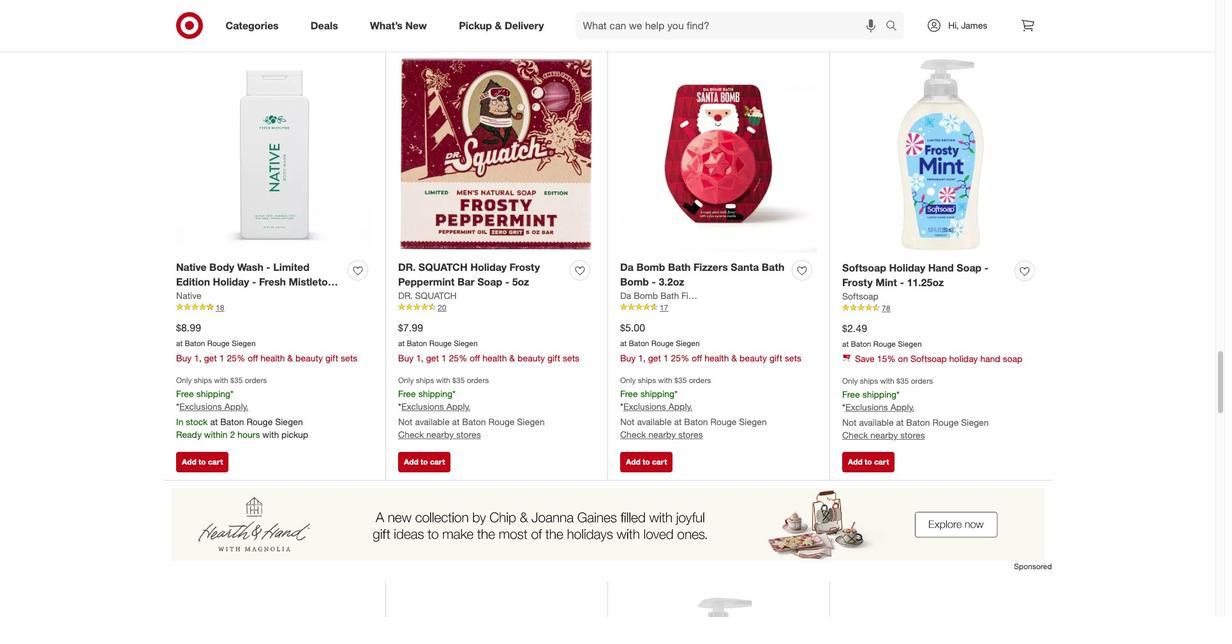 Task type: describe. For each thing, give the bounding box(es) containing it.
pickup
[[459, 19, 492, 32]]

20 link
[[398, 302, 595, 313]]

bomb for da bomb bath fizzers santa bath bomb - 3.2oz
[[637, 261, 665, 274]]

not for $7.99
[[398, 417, 413, 428]]

hours
[[237, 430, 260, 441]]

orders for $7.99
[[467, 376, 489, 386]]

1, for $5.00
[[638, 353, 646, 364]]

18 link
[[176, 302, 373, 313]]

free inside native body wash - limited edition holiday - fresh mistletoe - sulfate free - 18 fl oz
[[213, 290, 234, 303]]

siegen inside '$8.99 at baton rouge siegen buy 1, get 1 25% off health & beauty gift sets'
[[232, 339, 256, 348]]

exclusions for $7.99
[[401, 402, 444, 412]]

rouge inside '$8.99 at baton rouge siegen buy 1, get 1 25% off health & beauty gift sets'
[[207, 339, 230, 348]]

what's
[[370, 19, 403, 32]]

20
[[438, 303, 446, 312]]

only for $8.99
[[176, 376, 192, 386]]

what's new
[[370, 19, 427, 32]]

beauty for dr. squatch holiday frosty peppermint bar soap - 5oz
[[518, 353, 545, 364]]

softsoap holiday hand soap - frosty mint - 11.25oz link
[[842, 261, 1009, 290]]

beauty for da bomb bath fizzers santa bath bomb - 3.2oz
[[740, 353, 767, 364]]

on
[[898, 354, 908, 365]]

off for $5.00
[[692, 353, 702, 364]]

& inside the pickup & delivery link
[[495, 19, 502, 32]]

17 link
[[620, 302, 817, 313]]

da for da bomb bath fizzers santa bath bomb - 3.2oz
[[620, 261, 634, 274]]

2 horizontal spatial stores
[[900, 430, 925, 441]]

dr. squatch holiday frosty peppermint bar soap - 5oz link
[[398, 260, 565, 289]]

health for 3.2oz
[[705, 353, 729, 364]]

gift for dr. squatch holiday frosty peppermint bar soap - 5oz
[[547, 353, 560, 364]]

oz
[[267, 290, 279, 303]]

only down the save
[[842, 377, 858, 386]]

shipping for $5.00
[[640, 388, 675, 399]]

deals link
[[300, 11, 354, 40]]

within
[[204, 430, 228, 441]]

$7.99
[[398, 321, 423, 334]]

$35 for $7.99
[[452, 376, 465, 386]]

holiday
[[949, 354, 978, 365]]

squatch for dr. squatch
[[415, 290, 457, 301]]

rouge inside $7.99 at baton rouge siegen buy 1, get 1 25% off health & beauty gift sets
[[429, 339, 452, 348]]

1 for $5.00
[[664, 353, 669, 364]]

78 link
[[842, 303, 1039, 314]]

hand
[[928, 262, 954, 274]]

siegen inside $2.49 at baton rouge siegen
[[898, 339, 922, 349]]

bath for da bomb bath fizzers
[[660, 290, 679, 301]]

$35 for $8.99
[[230, 376, 243, 386]]

sulfate
[[176, 290, 210, 303]]

at inside only ships with $35 orders free shipping * * exclusions apply. in stock at  baton rouge siegen ready within 2 hours with pickup
[[210, 417, 218, 428]]

- left fl
[[237, 290, 241, 303]]

- right mint
[[900, 276, 904, 289]]

native body wash - limited edition holiday - fresh mistletoe - sulfate free - 18 fl oz
[[176, 261, 341, 303]]

siegen inside only ships with $35 orders free shipping * * exclusions apply. in stock at  baton rouge siegen ready within 2 hours with pickup
[[275, 417, 303, 428]]

off for $8.99
[[248, 353, 258, 364]]

exclusions apply. button for $8.99
[[179, 401, 248, 414]]

& for da bomb bath fizzers santa bath bomb - 3.2oz
[[732, 353, 737, 364]]

dr. squatch
[[398, 290, 457, 301]]

hand
[[980, 354, 1000, 365]]

$2.49 at baton rouge siegen
[[842, 322, 922, 349]]

native for native body wash - limited edition holiday - fresh mistletoe - sulfate free - 18 fl oz
[[176, 261, 207, 274]]

baton inside $7.99 at baton rouge siegen buy 1, get 1 25% off health & beauty gift sets
[[407, 339, 427, 348]]

11.25oz
[[907, 276, 944, 289]]

dr. for dr. squatch
[[398, 290, 413, 301]]

search button
[[880, 11, 911, 42]]

up
[[207, 20, 216, 30]]

0 horizontal spatial 18
[[216, 303, 224, 312]]

exclusions apply. button for $7.99
[[401, 401, 470, 414]]

- down the wash
[[252, 276, 256, 288]]

1 vertical spatial bomb
[[620, 276, 649, 288]]

new
[[405, 19, 427, 32]]

deals
[[311, 19, 338, 32]]

$8.99
[[176, 321, 201, 334]]

fizzers for da bomb bath fizzers santa bath bomb - 3.2oz
[[694, 261, 728, 274]]

check nearby stores button for $7.99
[[398, 429, 481, 442]]

$2.49
[[842, 322, 867, 335]]

siegen inside '$5.00 at baton rouge siegen buy 1, get 1 25% off health & beauty gift sets'
[[676, 339, 700, 348]]

hi, james
[[948, 20, 987, 31]]

advertisement region
[[164, 489, 1052, 561]]

get for $8.99
[[204, 353, 217, 364]]

da for da bomb bath fizzers
[[620, 290, 631, 301]]

baton inside $2.49 at baton rouge siegen
[[851, 339, 871, 349]]

soap inside dr. squatch holiday frosty peppermint bar soap - 5oz
[[477, 276, 502, 288]]

da bomb bath fizzers link
[[620, 289, 709, 302]]

only ships with $35 orders free shipping * * exclusions apply. in stock at  baton rouge siegen ready within 2 hours with pickup
[[176, 376, 308, 441]]

native for native
[[176, 290, 201, 301]]

it
[[200, 20, 204, 30]]

sets for native body wash - limited edition holiday - fresh mistletoe - sulfate free - 18 fl oz
[[341, 353, 357, 364]]

check for $5.00
[[620, 430, 646, 441]]

$35 for $5.00
[[675, 376, 687, 386]]

da bomb bath fizzers santa bath bomb - 3.2oz link
[[620, 260, 787, 289]]

ships for $5.00
[[638, 376, 656, 386]]

free for $7.99
[[398, 388, 416, 399]]

baton inside only ships with $35 orders free shipping * * exclusions apply. in stock at  baton rouge siegen ready within 2 hours with pickup
[[220, 417, 244, 428]]

with for $5.00
[[658, 376, 672, 386]]

save
[[855, 354, 875, 365]]

78
[[882, 304, 890, 313]]

what's new link
[[359, 11, 443, 40]]

da bomb bath fizzers
[[620, 290, 709, 301]]

25% for $7.99
[[449, 353, 467, 364]]

softsoap holiday hand soap - frosty mint - 11.25oz
[[842, 262, 989, 289]]

at inside $2.49 at baton rouge siegen
[[842, 339, 849, 349]]

beauty for native body wash - limited edition holiday - fresh mistletoe - sulfate free - 18 fl oz
[[295, 353, 323, 364]]

pickup & delivery link
[[448, 11, 560, 40]]

wash
[[237, 261, 263, 274]]

only for $7.99
[[398, 376, 414, 386]]

frosty inside dr. squatch holiday frosty peppermint bar soap - 5oz
[[510, 261, 540, 274]]

5oz
[[512, 276, 529, 288]]

pick it up button
[[176, 15, 222, 36]]

peppermint
[[398, 276, 455, 288]]

da bomb bath fizzers santa bath bomb - 3.2oz
[[620, 261, 785, 288]]

2 horizontal spatial nearby
[[871, 430, 898, 441]]

dr. squatch holiday frosty peppermint bar soap - 5oz
[[398, 261, 540, 288]]

health for 5oz
[[483, 353, 507, 364]]

soap
[[1003, 354, 1023, 365]]

baton inside '$8.99 at baton rouge siegen buy 1, get 1 25% off health & beauty gift sets'
[[185, 339, 205, 348]]

only ships with $35 orders free shipping * * exclusions apply. not available at baton rouge siegen check nearby stores for $5.00
[[620, 376, 767, 441]]



Task type: locate. For each thing, give the bounding box(es) containing it.
da bomb bath fizzers santa bath bomb - 3.2oz image
[[620, 56, 817, 253], [620, 56, 817, 253]]

0 horizontal spatial beauty
[[295, 353, 323, 364]]

squatch up 20
[[415, 290, 457, 301]]

- inside the da bomb bath fizzers santa bath bomb - 3.2oz
[[652, 276, 656, 288]]

0 vertical spatial fizzers
[[694, 261, 728, 274]]

1 da from the top
[[620, 261, 634, 274]]

exclusions for $5.00
[[623, 402, 666, 412]]

dr. squatch holiday frosty peppermint bar soap - 5oz image
[[398, 56, 595, 253], [398, 56, 595, 253]]

-
[[266, 261, 270, 274], [985, 262, 989, 274], [252, 276, 256, 288], [337, 276, 341, 288], [505, 276, 509, 288], [652, 276, 656, 288], [900, 276, 904, 289], [237, 290, 241, 303]]

fizzers inside da bomb bath fizzers link
[[682, 290, 709, 301]]

pickup
[[281, 430, 308, 441]]

1, down $5.00
[[638, 353, 646, 364]]

2 health from the left
[[483, 353, 507, 364]]

native inside native body wash - limited edition holiday - fresh mistletoe - sulfate free - 18 fl oz
[[176, 261, 207, 274]]

fizzers down the da bomb bath fizzers santa bath bomb - 3.2oz
[[682, 290, 709, 301]]

1 horizontal spatial 25%
[[449, 353, 467, 364]]

pick
[[182, 20, 198, 30]]

18
[[244, 290, 255, 303], [216, 303, 224, 312]]

available
[[415, 417, 450, 428], [637, 417, 672, 428], [859, 418, 894, 428]]

1
[[219, 353, 224, 364], [441, 353, 446, 364], [664, 353, 669, 364]]

only
[[176, 376, 192, 386], [398, 376, 414, 386], [620, 376, 636, 386], [842, 377, 858, 386]]

check for $7.99
[[398, 430, 424, 441]]

1, for $8.99
[[194, 353, 202, 364]]

off up only ships with $35 orders free shipping * * exclusions apply. in stock at  baton rouge siegen ready within 2 hours with pickup
[[248, 353, 258, 364]]

rouge
[[207, 339, 230, 348], [429, 339, 452, 348], [651, 339, 674, 348], [873, 339, 896, 349], [247, 417, 273, 428], [488, 417, 515, 428], [711, 417, 737, 428], [933, 418, 959, 428]]

1 vertical spatial fizzers
[[682, 290, 709, 301]]

2 horizontal spatial beauty
[[740, 353, 767, 364]]

0 vertical spatial soap
[[957, 262, 982, 274]]

0 horizontal spatial holiday
[[213, 276, 249, 288]]

at inside $7.99 at baton rouge siegen buy 1, get 1 25% off health & beauty gift sets
[[398, 339, 405, 348]]

edition
[[176, 276, 210, 288]]

buy for $5.00
[[620, 353, 636, 364]]

1, inside '$8.99 at baton rouge siegen buy 1, get 1 25% off health & beauty gift sets'
[[194, 353, 202, 364]]

$35 inside only ships with $35 orders free shipping * * exclusions apply. in stock at  baton rouge siegen ready within 2 hours with pickup
[[230, 376, 243, 386]]

bath right santa
[[762, 261, 785, 274]]

check
[[398, 430, 424, 441], [620, 430, 646, 441], [842, 430, 868, 441]]

get inside '$5.00 at baton rouge siegen buy 1, get 1 25% off health & beauty gift sets'
[[648, 353, 661, 364]]

1 dr. from the top
[[398, 261, 416, 274]]

- inside dr. squatch holiday frosty peppermint bar soap - 5oz
[[505, 276, 509, 288]]

1 for $7.99
[[441, 353, 446, 364]]

2 horizontal spatial only ships with $35 orders free shipping * * exclusions apply. not available at baton rouge siegen check nearby stores
[[842, 377, 989, 441]]

only up in
[[176, 376, 192, 386]]

squatch inside dr. squatch holiday frosty peppermint bar soap - 5oz
[[418, 261, 468, 274]]

3 beauty from the left
[[740, 353, 767, 364]]

$7.99 at baton rouge siegen buy 1, get 1 25% off health & beauty gift sets
[[398, 321, 579, 364]]

native link
[[176, 289, 201, 302]]

shipping inside only ships with $35 orders free shipping * * exclusions apply. in stock at  baton rouge siegen ready within 2 hours with pickup
[[196, 388, 230, 399]]

1 horizontal spatial off
[[470, 353, 480, 364]]

*
[[230, 388, 234, 399], [452, 388, 456, 399], [675, 388, 678, 399], [897, 389, 900, 400], [176, 402, 179, 412], [398, 402, 401, 412], [620, 402, 623, 412], [842, 402, 845, 413]]

rouge inside '$5.00 at baton rouge siegen buy 1, get 1 25% off health & beauty gift sets'
[[651, 339, 674, 348]]

softsoap holiday hand soap - wonderful winter - pine scented - 11.25oz image
[[620, 595, 817, 618], [620, 595, 817, 618]]

1 horizontal spatial nearby
[[649, 430, 676, 441]]

0 horizontal spatial get
[[204, 353, 217, 364]]

beauty inside '$5.00 at baton rouge siegen buy 1, get 1 25% off health & beauty gift sets'
[[740, 353, 767, 364]]

0 vertical spatial da
[[620, 261, 634, 274]]

1, inside '$5.00 at baton rouge siegen buy 1, get 1 25% off health & beauty gift sets'
[[638, 353, 646, 364]]

beauty inside '$8.99 at baton rouge siegen buy 1, get 1 25% off health & beauty gift sets'
[[295, 353, 323, 364]]

2 sets from the left
[[563, 353, 579, 364]]

dr. down peppermint
[[398, 290, 413, 301]]

orders down $7.99 at baton rouge siegen buy 1, get 1 25% off health & beauty gift sets
[[467, 376, 489, 386]]

1,
[[194, 353, 202, 364], [416, 353, 424, 364], [638, 353, 646, 364]]

1 horizontal spatial only ships with $35 orders free shipping * * exclusions apply. not available at baton rouge siegen check nearby stores
[[620, 376, 767, 441]]

soap inside softsoap holiday hand soap - frosty mint - 11.25oz
[[957, 262, 982, 274]]

- right mistletoe
[[337, 276, 341, 288]]

1 horizontal spatial beauty
[[518, 353, 545, 364]]

3 1 from the left
[[664, 353, 669, 364]]

ships up stock
[[194, 376, 212, 386]]

1 down 17
[[664, 353, 669, 364]]

2 dr. from the top
[[398, 290, 413, 301]]

with right hours
[[262, 430, 279, 441]]

0 vertical spatial softsoap
[[842, 262, 886, 274]]

$35 down '$5.00 at baton rouge siegen buy 1, get 1 25% off health & beauty gift sets'
[[675, 376, 687, 386]]

1 vertical spatial frosty
[[842, 276, 873, 289]]

with down $7.99 at baton rouge siegen buy 1, get 1 25% off health & beauty gift sets
[[436, 376, 450, 386]]

1 horizontal spatial frosty
[[842, 276, 873, 289]]

exclusions apply. button for $5.00
[[623, 401, 693, 414]]

0 horizontal spatial buy
[[176, 353, 192, 364]]

1, down '$7.99'
[[416, 353, 424, 364]]

& inside '$8.99 at baton rouge siegen buy 1, get 1 25% off health & beauty gift sets'
[[287, 353, 293, 364]]

free for $5.00
[[620, 388, 638, 399]]

off down 17 link
[[692, 353, 702, 364]]

dr. inside dr. squatch holiday frosty peppermint bar soap - 5oz
[[398, 261, 416, 274]]

da
[[620, 261, 634, 274], [620, 290, 631, 301]]

health down 20 "link"
[[483, 353, 507, 364]]

sets inside '$5.00 at baton rouge siegen buy 1, get 1 25% off health & beauty gift sets'
[[785, 353, 802, 364]]

1 health from the left
[[260, 353, 285, 364]]

1 horizontal spatial 1
[[441, 353, 446, 364]]

0 vertical spatial bomb
[[637, 261, 665, 274]]

2 horizontal spatial not
[[842, 418, 857, 428]]

& down 17 link
[[732, 353, 737, 364]]

buy inside '$5.00 at baton rouge siegen buy 1, get 1 25% off health & beauty gift sets'
[[620, 353, 636, 364]]

health inside '$8.99 at baton rouge siegen buy 1, get 1 25% off health & beauty gift sets'
[[260, 353, 285, 364]]

0 horizontal spatial off
[[248, 353, 258, 364]]

buy down $8.99
[[176, 353, 192, 364]]

2 25% from the left
[[449, 353, 467, 364]]

1 horizontal spatial available
[[637, 417, 672, 428]]

baton
[[185, 339, 205, 348], [407, 339, 427, 348], [629, 339, 649, 348], [851, 339, 871, 349], [220, 417, 244, 428], [462, 417, 486, 428], [684, 417, 708, 428], [906, 418, 930, 428]]

ships
[[194, 376, 212, 386], [416, 376, 434, 386], [638, 376, 656, 386], [860, 377, 878, 386]]

sets inside $7.99 at baton rouge siegen buy 1, get 1 25% off health & beauty gift sets
[[563, 353, 579, 364]]

- up 'fresh'
[[266, 261, 270, 274]]

ships inside only ships with $35 orders free shipping * * exclusions apply. in stock at  baton rouge siegen ready within 2 hours with pickup
[[194, 376, 212, 386]]

squatch for dr. squatch holiday frosty peppermint bar soap - 5oz
[[418, 261, 468, 274]]

in
[[176, 417, 183, 428]]

softsoap
[[842, 262, 886, 274], [842, 291, 879, 302], [911, 354, 947, 365]]

1 inside '$5.00 at baton rouge siegen buy 1, get 1 25% off health & beauty gift sets'
[[664, 353, 669, 364]]

at
[[176, 339, 183, 348], [398, 339, 405, 348], [620, 339, 627, 348], [842, 339, 849, 349], [210, 417, 218, 428], [452, 417, 460, 428], [674, 417, 682, 428], [896, 418, 904, 428]]

soap right hand
[[957, 262, 982, 274]]

- up da bomb bath fizzers
[[652, 276, 656, 288]]

3 buy from the left
[[620, 353, 636, 364]]

$8.99 at baton rouge siegen buy 1, get 1 25% off health & beauty gift sets
[[176, 321, 357, 364]]

ready
[[176, 430, 202, 441]]

2 native from the top
[[176, 290, 201, 301]]

baton inside '$5.00 at baton rouge siegen buy 1, get 1 25% off health & beauty gift sets'
[[629, 339, 649, 348]]

get for $5.00
[[648, 353, 661, 364]]

1 down 20
[[441, 353, 446, 364]]

get down 17
[[648, 353, 661, 364]]

rouge inside only ships with $35 orders free shipping * * exclusions apply. in stock at  baton rouge siegen ready within 2 hours with pickup
[[247, 417, 273, 428]]

off
[[248, 353, 258, 364], [470, 353, 480, 364], [692, 353, 702, 364]]

0 vertical spatial squatch
[[418, 261, 468, 274]]

health inside $7.99 at baton rouge siegen buy 1, get 1 25% off health & beauty gift sets
[[483, 353, 507, 364]]

2 vertical spatial softsoap
[[911, 354, 947, 365]]

orders for $5.00
[[689, 376, 711, 386]]

0 horizontal spatial check nearby stores button
[[398, 429, 481, 442]]

1 for $8.99
[[219, 353, 224, 364]]

$35 down $7.99 at baton rouge siegen buy 1, get 1 25% off health & beauty gift sets
[[452, 376, 465, 386]]

apply. for $5.00
[[669, 402, 693, 412]]

frosty up softsoap link
[[842, 276, 873, 289]]

25% down 20 "link"
[[449, 353, 467, 364]]

holiday up bar
[[470, 261, 507, 274]]

cart
[[430, 20, 445, 30], [652, 20, 667, 30], [874, 20, 889, 30], [208, 457, 223, 467], [430, 457, 445, 467], [652, 457, 667, 467], [874, 457, 889, 467]]

ships for $7.99
[[416, 376, 434, 386]]

2 horizontal spatial 1
[[664, 353, 669, 364]]

apply. for $8.99
[[224, 402, 248, 412]]

native up edition
[[176, 261, 207, 274]]

& for dr. squatch holiday frosty peppermint bar soap - 5oz
[[509, 353, 515, 364]]

1 buy from the left
[[176, 353, 192, 364]]

frosty inside softsoap holiday hand soap - frosty mint - 11.25oz
[[842, 276, 873, 289]]

1 up only ships with $35 orders free shipping * * exclusions apply. in stock at  baton rouge siegen ready within 2 hours with pickup
[[219, 353, 224, 364]]

pickup & delivery
[[459, 19, 544, 32]]

health
[[260, 353, 285, 364], [483, 353, 507, 364], [705, 353, 729, 364]]

sets for da bomb bath fizzers santa bath bomb - 3.2oz
[[785, 353, 802, 364]]

&
[[495, 19, 502, 32], [287, 353, 293, 364], [509, 353, 515, 364], [732, 353, 737, 364]]

add to cart
[[404, 20, 445, 30], [626, 20, 667, 30], [848, 20, 889, 30], [182, 457, 223, 467], [404, 457, 445, 467], [626, 457, 667, 467], [848, 457, 889, 467]]

gift inside $7.99 at baton rouge siegen buy 1, get 1 25% off health & beauty gift sets
[[547, 353, 560, 364]]

at inside '$8.99 at baton rouge siegen buy 1, get 1 25% off health & beauty gift sets'
[[176, 339, 183, 348]]

2 da from the top
[[620, 290, 631, 301]]

apply. for $7.99
[[446, 402, 470, 412]]

fizzers left santa
[[694, 261, 728, 274]]

stores for $5.00
[[678, 430, 703, 441]]

search
[[880, 20, 911, 33]]

0 horizontal spatial soap
[[477, 276, 502, 288]]

da inside the da bomb bath fizzers santa bath bomb - 3.2oz
[[620, 261, 634, 274]]

not for $5.00
[[620, 417, 635, 428]]

off down 20 "link"
[[470, 353, 480, 364]]

categories link
[[215, 11, 295, 40]]

gift for native body wash - limited edition holiday - fresh mistletoe - sulfate free - 18 fl oz
[[325, 353, 338, 364]]

2 horizontal spatial health
[[705, 353, 729, 364]]

hi,
[[948, 20, 959, 31]]

& right pickup
[[495, 19, 502, 32]]

0 horizontal spatial frosty
[[510, 261, 540, 274]]

body
[[209, 261, 234, 274]]

2 beauty from the left
[[518, 353, 545, 364]]

softsoap holiday hand soap - frosty mint - 11.25oz image
[[842, 56, 1039, 254], [842, 56, 1039, 254]]

1 horizontal spatial get
[[426, 353, 439, 364]]

1 vertical spatial da
[[620, 290, 631, 301]]

check nearby stores button for $5.00
[[620, 429, 703, 442]]

ships down $5.00
[[638, 376, 656, 386]]

only for $5.00
[[620, 376, 636, 386]]

1 horizontal spatial soap
[[957, 262, 982, 274]]

1 vertical spatial native
[[176, 290, 201, 301]]

health for fresh
[[260, 353, 285, 364]]

& down 18 link
[[287, 353, 293, 364]]

0 horizontal spatial not
[[398, 417, 413, 428]]

free for $8.99
[[176, 388, 194, 399]]

only ships with $35 orders free shipping * * exclusions apply. not available at baton rouge siegen check nearby stores for $7.99
[[398, 376, 545, 441]]

stores
[[456, 430, 481, 441], [678, 430, 703, 441], [900, 430, 925, 441]]

& inside '$5.00 at baton rouge siegen buy 1, get 1 25% off health & beauty gift sets'
[[732, 353, 737, 364]]

at inside '$5.00 at baton rouge siegen buy 1, get 1 25% off health & beauty gift sets'
[[620, 339, 627, 348]]

3 get from the left
[[648, 353, 661, 364]]

1 horizontal spatial gift
[[547, 353, 560, 364]]

17
[[660, 303, 668, 312]]

beauty down 17 link
[[740, 353, 767, 364]]

0 horizontal spatial available
[[415, 417, 450, 428]]

2 horizontal spatial 1,
[[638, 353, 646, 364]]

off for $7.99
[[470, 353, 480, 364]]

dr. up peppermint
[[398, 261, 416, 274]]

orders for $8.99
[[245, 376, 267, 386]]

squatch up peppermint
[[418, 261, 468, 274]]

1 1, from the left
[[194, 353, 202, 364]]

1 vertical spatial squatch
[[415, 290, 457, 301]]

& for native body wash - limited edition holiday - fresh mistletoe - sulfate free - 18 fl oz
[[287, 353, 293, 364]]

& down 20 "link"
[[509, 353, 515, 364]]

1 1 from the left
[[219, 353, 224, 364]]

25% down 17 link
[[671, 353, 689, 364]]

holiday inside softsoap holiday hand soap - frosty mint - 11.25oz
[[889, 262, 925, 274]]

stock
[[186, 417, 208, 428]]

25% inside '$8.99 at baton rouge siegen buy 1, get 1 25% off health & beauty gift sets'
[[227, 353, 245, 364]]

1 horizontal spatial check
[[620, 430, 646, 441]]

with down '$5.00 at baton rouge siegen buy 1, get 1 25% off health & beauty gift sets'
[[658, 376, 672, 386]]

get inside '$8.99 at baton rouge siegen buy 1, get 1 25% off health & beauty gift sets'
[[204, 353, 217, 364]]

pick it up
[[182, 20, 216, 30]]

18 inside native body wash - limited edition holiday - fresh mistletoe - sulfate free - 18 fl oz
[[244, 290, 255, 303]]

What can we help you find? suggestions appear below search field
[[575, 11, 889, 40]]

softsoap for softsoap holiday hand soap - frosty mint - 11.25oz
[[842, 262, 886, 274]]

3 off from the left
[[692, 353, 702, 364]]

1 gift from the left
[[325, 353, 338, 364]]

santa
[[731, 261, 759, 274]]

holiday down "body"
[[213, 276, 249, 288]]

not
[[398, 417, 413, 428], [620, 417, 635, 428], [842, 418, 857, 428]]

health down 18 link
[[260, 353, 285, 364]]

18 right sulfate
[[216, 303, 224, 312]]

2 horizontal spatial available
[[859, 418, 894, 428]]

health inside '$5.00 at baton rouge siegen buy 1, get 1 25% off health & beauty gift sets'
[[705, 353, 729, 364]]

mint
[[876, 276, 897, 289]]

2 horizontal spatial buy
[[620, 353, 636, 364]]

1 get from the left
[[204, 353, 217, 364]]

beauty inside $7.99 at baton rouge siegen buy 1, get 1 25% off health & beauty gift sets
[[518, 353, 545, 364]]

available for $7.99
[[415, 417, 450, 428]]

squatch
[[418, 261, 468, 274], [415, 290, 457, 301]]

native body wash - limited edition holiday - fresh mistletoe - sulfate free - 18 fl oz image
[[176, 56, 373, 253], [176, 56, 373, 253]]

$35 down the on
[[897, 377, 909, 386]]

0 horizontal spatial nearby
[[426, 430, 454, 441]]

buy down $5.00
[[620, 353, 636, 364]]

bomb up 3.2oz
[[637, 261, 665, 274]]

orders down save 15% on softsoap holiday hand soap
[[911, 377, 933, 386]]

buy
[[176, 353, 192, 364], [398, 353, 414, 364], [620, 353, 636, 364]]

2 horizontal spatial holiday
[[889, 262, 925, 274]]

0 horizontal spatial 25%
[[227, 353, 245, 364]]

2 buy from the left
[[398, 353, 414, 364]]

0 vertical spatial dr.
[[398, 261, 416, 274]]

- left the 5oz
[[505, 276, 509, 288]]

3 sets from the left
[[785, 353, 802, 364]]

nearby for $7.99
[[426, 430, 454, 441]]

softsoap link
[[842, 290, 879, 303]]

delivery
[[505, 19, 544, 32]]

softsoap right the on
[[911, 354, 947, 365]]

2
[[230, 430, 235, 441]]

1 horizontal spatial holiday
[[470, 261, 507, 274]]

frosty up the 5oz
[[510, 261, 540, 274]]

0 horizontal spatial 1
[[219, 353, 224, 364]]

3 1, from the left
[[638, 353, 646, 364]]

softsoap inside softsoap holiday hand soap - frosty mint - 11.25oz
[[842, 262, 886, 274]]

get for $7.99
[[426, 353, 439, 364]]

with up within
[[214, 376, 228, 386]]

25% inside $7.99 at baton rouge siegen buy 1, get 1 25% off health & beauty gift sets
[[449, 353, 467, 364]]

bath up 3.2oz
[[668, 261, 691, 274]]

with down 15%
[[880, 377, 894, 386]]

softsoap down mint
[[842, 291, 879, 302]]

1 native from the top
[[176, 261, 207, 274]]

soap right bar
[[477, 276, 502, 288]]

2 horizontal spatial check
[[842, 430, 868, 441]]

rouge inside $2.49 at baton rouge siegen
[[873, 339, 896, 349]]

2 horizontal spatial get
[[648, 353, 661, 364]]

off inside '$8.99 at baton rouge siegen buy 1, get 1 25% off health & beauty gift sets'
[[248, 353, 258, 364]]

25% inside '$5.00 at baton rouge siegen buy 1, get 1 25% off health & beauty gift sets'
[[671, 353, 689, 364]]

1 horizontal spatial check nearby stores button
[[620, 429, 703, 442]]

frosty
[[510, 261, 540, 274], [842, 276, 873, 289]]

orders down '$5.00 at baton rouge siegen buy 1, get 1 25% off health & beauty gift sets'
[[689, 376, 711, 386]]

free
[[213, 290, 234, 303], [176, 388, 194, 399], [398, 388, 416, 399], [620, 388, 638, 399], [842, 389, 860, 400]]

beauty down 20 "link"
[[518, 353, 545, 364]]

1, down $8.99
[[194, 353, 202, 364]]

orders down '$8.99 at baton rouge siegen buy 1, get 1 25% off health & beauty gift sets'
[[245, 376, 267, 386]]

1 horizontal spatial stores
[[678, 430, 703, 441]]

bar
[[457, 276, 475, 288]]

fizzers inside the da bomb bath fizzers santa bath bomb - 3.2oz
[[694, 261, 728, 274]]

0 horizontal spatial sets
[[341, 353, 357, 364]]

0 horizontal spatial check
[[398, 430, 424, 441]]

1 vertical spatial dr.
[[398, 290, 413, 301]]

bath up 17
[[660, 290, 679, 301]]

with for $8.99
[[214, 376, 228, 386]]

shipping for $8.99
[[196, 388, 230, 399]]

dr. squatch link
[[398, 289, 457, 302]]

1, for $7.99
[[416, 353, 424, 364]]

$5.00 at baton rouge siegen buy 1, get 1 25% off health & beauty gift sets
[[620, 321, 802, 364]]

categories
[[226, 19, 279, 32]]

0 vertical spatial frosty
[[510, 261, 540, 274]]

3 25% from the left
[[671, 353, 689, 364]]

1 inside $7.99 at baton rouge siegen buy 1, get 1 25% off health & beauty gift sets
[[441, 353, 446, 364]]

get
[[204, 353, 217, 364], [426, 353, 439, 364], [648, 353, 661, 364]]

native down edition
[[176, 290, 201, 301]]

limited
[[273, 261, 309, 274]]

ships down '$7.99'
[[416, 376, 434, 386]]

beauty down 18 link
[[295, 353, 323, 364]]

1 beauty from the left
[[295, 353, 323, 364]]

- right hand
[[985, 262, 989, 274]]

2 1 from the left
[[441, 353, 446, 364]]

shipping for $7.99
[[418, 388, 452, 399]]

buy down '$7.99'
[[398, 353, 414, 364]]

off inside $7.99 at baton rouge siegen buy 1, get 1 25% off health & beauty gift sets
[[470, 353, 480, 364]]

1 horizontal spatial 1,
[[416, 353, 424, 364]]

orders inside only ships with $35 orders free shipping * * exclusions apply. in stock at  baton rouge siegen ready within 2 hours with pickup
[[245, 376, 267, 386]]

buy for $7.99
[[398, 353, 414, 364]]

0 horizontal spatial gift
[[325, 353, 338, 364]]

15%
[[877, 354, 896, 365]]

2 1, from the left
[[416, 353, 424, 364]]

2 horizontal spatial off
[[692, 353, 702, 364]]

get inside $7.99 at baton rouge siegen buy 1, get 1 25% off health & beauty gift sets
[[426, 353, 439, 364]]

1 horizontal spatial not
[[620, 417, 635, 428]]

softsoap for softsoap
[[842, 291, 879, 302]]

bomb up da bomb bath fizzers
[[620, 276, 649, 288]]

off inside '$5.00 at baton rouge siegen buy 1, get 1 25% off health & beauty gift sets'
[[692, 353, 702, 364]]

0 horizontal spatial stores
[[456, 430, 481, 441]]

stores for $7.99
[[456, 430, 481, 441]]

squatch inside dr. squatch link
[[415, 290, 457, 301]]

0 horizontal spatial only ships with $35 orders free shipping * * exclusions apply. not available at baton rouge siegen check nearby stores
[[398, 376, 545, 441]]

sets inside '$8.99 at baton rouge siegen buy 1, get 1 25% off health & beauty gift sets'
[[341, 353, 357, 364]]

holiday up 11.25oz
[[889, 262, 925, 274]]

gift for da bomb bath fizzers santa bath bomb - 3.2oz
[[770, 353, 782, 364]]

ships for $8.99
[[194, 376, 212, 386]]

1 vertical spatial softsoap
[[842, 291, 879, 302]]

$5.00
[[620, 321, 645, 334]]

sets for dr. squatch holiday frosty peppermint bar soap - 5oz
[[563, 353, 579, 364]]

3.2oz
[[659, 276, 684, 288]]

3 gift from the left
[[770, 353, 782, 364]]

1 25% from the left
[[227, 353, 245, 364]]

fl
[[258, 290, 264, 303]]

2 off from the left
[[470, 353, 480, 364]]

buy for $8.99
[[176, 353, 192, 364]]

1 off from the left
[[248, 353, 258, 364]]

2 get from the left
[[426, 353, 439, 364]]

$35
[[230, 376, 243, 386], [452, 376, 465, 386], [675, 376, 687, 386], [897, 377, 909, 386]]

bomb for da bomb bath fizzers
[[634, 290, 658, 301]]

ships down the save
[[860, 377, 878, 386]]

siegen inside $7.99 at baton rouge siegen buy 1, get 1 25% off health & beauty gift sets
[[454, 339, 478, 348]]

& inside $7.99 at baton rouge siegen buy 1, get 1 25% off health & beauty gift sets
[[509, 353, 515, 364]]

1 inside '$8.99 at baton rouge siegen buy 1, get 1 25% off health & beauty gift sets'
[[219, 353, 224, 364]]

soap
[[957, 262, 982, 274], [477, 276, 502, 288]]

exclusions for $8.99
[[179, 402, 222, 412]]

fizzers
[[694, 261, 728, 274], [682, 290, 709, 301]]

softsoap up mint
[[842, 262, 886, 274]]

1 horizontal spatial 18
[[244, 290, 255, 303]]

bath for da bomb bath fizzers santa bath bomb - 3.2oz
[[668, 261, 691, 274]]

3 health from the left
[[705, 353, 729, 364]]

25% for $5.00
[[671, 353, 689, 364]]

25% up only ships with $35 orders free shipping * * exclusions apply. in stock at  baton rouge siegen ready within 2 hours with pickup
[[227, 353, 245, 364]]

add
[[404, 20, 418, 30], [626, 20, 641, 30], [848, 20, 863, 30], [182, 457, 196, 467], [404, 457, 418, 467], [626, 457, 641, 467], [848, 457, 863, 467]]

bath
[[668, 261, 691, 274], [762, 261, 785, 274], [660, 290, 679, 301]]

25% for $8.99
[[227, 353, 245, 364]]

with for $7.99
[[436, 376, 450, 386]]

holiday inside native body wash - limited edition holiday - fresh mistletoe - sulfate free - 18 fl oz
[[213, 276, 249, 288]]

apply. inside only ships with $35 orders free shipping * * exclusions apply. in stock at  baton rouge siegen ready within 2 hours with pickup
[[224, 402, 248, 412]]

orders
[[245, 376, 267, 386], [467, 376, 489, 386], [689, 376, 711, 386], [911, 377, 933, 386]]

$35 down '$8.99 at baton rouge siegen buy 1, get 1 25% off health & beauty gift sets'
[[230, 376, 243, 386]]

save 15% on softsoap holiday hand soap
[[855, 354, 1023, 365]]

da up $5.00
[[620, 290, 631, 301]]

1 horizontal spatial sets
[[563, 353, 579, 364]]

1 horizontal spatial health
[[483, 353, 507, 364]]

fresh
[[259, 276, 286, 288]]

1, inside $7.99 at baton rouge siegen buy 1, get 1 25% off health & beauty gift sets
[[416, 353, 424, 364]]

available for $5.00
[[637, 417, 672, 428]]

only inside only ships with $35 orders free shipping * * exclusions apply. in stock at  baton rouge siegen ready within 2 hours with pickup
[[176, 376, 192, 386]]

buy inside $7.99 at baton rouge siegen buy 1, get 1 25% off health & beauty gift sets
[[398, 353, 414, 364]]

gift inside '$5.00 at baton rouge siegen buy 1, get 1 25% off health & beauty gift sets'
[[770, 353, 782, 364]]

gift inside '$8.99 at baton rouge siegen buy 1, get 1 25% off health & beauty gift sets'
[[325, 353, 338, 364]]

1 vertical spatial soap
[[477, 276, 502, 288]]

0 vertical spatial native
[[176, 261, 207, 274]]

bomb up $5.00
[[634, 290, 658, 301]]

james
[[961, 20, 987, 31]]

dr. for dr. squatch holiday frosty peppermint bar soap - 5oz
[[398, 261, 416, 274]]

da up da bomb bath fizzers
[[620, 261, 634, 274]]

mistletoe
[[289, 276, 334, 288]]

holiday inside dr. squatch holiday frosty peppermint bar soap - 5oz
[[470, 261, 507, 274]]

check nearby stores button
[[398, 429, 481, 442], [620, 429, 703, 442], [842, 430, 925, 442]]

only down '$7.99'
[[398, 376, 414, 386]]

native body wash - limited edition holiday - fresh mistletoe - sulfate free - 18 fl oz link
[[176, 260, 343, 303]]

sponsored
[[1014, 562, 1052, 572]]

health down 17 link
[[705, 353, 729, 364]]

get up only ships with $35 orders free shipping * * exclusions apply. in stock at  baton rouge siegen ready within 2 hours with pickup
[[204, 353, 217, 364]]

only down $5.00
[[620, 376, 636, 386]]

nearby
[[426, 430, 454, 441], [649, 430, 676, 441], [871, 430, 898, 441]]

buy inside '$8.99 at baton rouge siegen buy 1, get 1 25% off health & beauty gift sets'
[[176, 353, 192, 364]]

1 horizontal spatial buy
[[398, 353, 414, 364]]

2 vertical spatial bomb
[[634, 290, 658, 301]]

18 left fl
[[244, 290, 255, 303]]

1 sets from the left
[[341, 353, 357, 364]]

get down 20
[[426, 353, 439, 364]]

nearby for $5.00
[[649, 430, 676, 441]]

shipping
[[196, 388, 230, 399], [418, 388, 452, 399], [640, 388, 675, 399], [862, 389, 897, 400]]

2 horizontal spatial sets
[[785, 353, 802, 364]]

0 horizontal spatial health
[[260, 353, 285, 364]]

exclusions inside only ships with $35 orders free shipping * * exclusions apply. in stock at  baton rouge siegen ready within 2 hours with pickup
[[179, 402, 222, 412]]

2 horizontal spatial gift
[[770, 353, 782, 364]]

2 gift from the left
[[547, 353, 560, 364]]

0 horizontal spatial 1,
[[194, 353, 202, 364]]

free inside only ships with $35 orders free shipping * * exclusions apply. in stock at  baton rouge siegen ready within 2 hours with pickup
[[176, 388, 194, 399]]

2 horizontal spatial check nearby stores button
[[842, 430, 925, 442]]

2 horizontal spatial 25%
[[671, 353, 689, 364]]

to
[[421, 20, 428, 30], [643, 20, 650, 30], [865, 20, 872, 30], [199, 457, 206, 467], [421, 457, 428, 467], [643, 457, 650, 467], [865, 457, 872, 467]]

fizzers for da bomb bath fizzers
[[682, 290, 709, 301]]

with
[[214, 376, 228, 386], [436, 376, 450, 386], [658, 376, 672, 386], [880, 377, 894, 386], [262, 430, 279, 441]]

holiday
[[470, 261, 507, 274], [889, 262, 925, 274], [213, 276, 249, 288]]



Task type: vqa. For each thing, say whether or not it's contained in the screenshot.
second 40ct from the right
no



